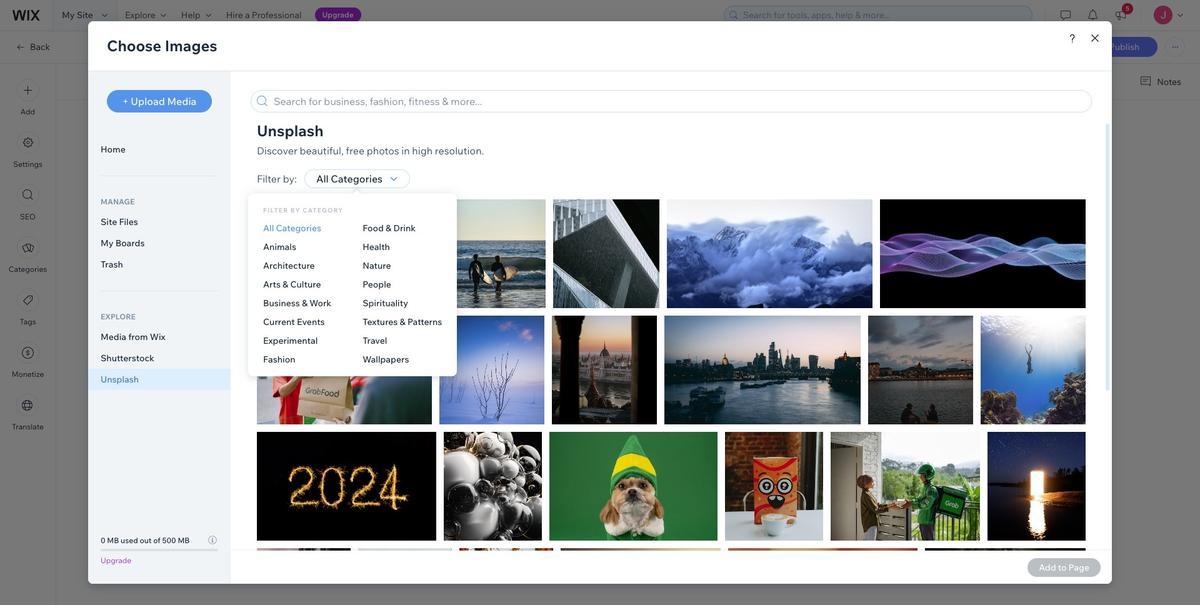 Task type: describe. For each thing, give the bounding box(es) containing it.
back
[[30, 41, 50, 53]]

monetize button
[[12, 341, 44, 379]]

seo
[[20, 212, 36, 221]]

my
[[62, 9, 75, 21]]

Search for tools, apps, help & more... field
[[740, 6, 1029, 24]]

help button
[[174, 0, 219, 30]]

back button
[[15, 41, 50, 53]]

categories
[[9, 265, 47, 274]]

paragraph
[[406, 75, 448, 86]]

hire
[[226, 9, 243, 21]]

site
[[77, 9, 93, 21]]

1 test from the left
[[417, 154, 431, 168]]

publish button
[[1092, 37, 1158, 57]]

add button
[[17, 79, 39, 116]]

a
[[245, 9, 250, 21]]

Add a Catchy Title text field
[[397, 116, 846, 139]]

translate button
[[12, 394, 44, 432]]

5
[[1126, 4, 1130, 13]]

categories button
[[9, 236, 47, 274]]

tags
[[20, 317, 36, 326]]



Task type: vqa. For each thing, say whether or not it's contained in the screenshot.
the middle the a
no



Task type: locate. For each thing, give the bounding box(es) containing it.
5 button
[[1108, 0, 1135, 30]]

explore
[[125, 9, 156, 21]]

preview
[[1041, 42, 1073, 53]]

test
[[397, 154, 413, 168]]

add
[[21, 107, 35, 116]]

test
[[417, 154, 431, 168], [435, 154, 449, 168], [453, 154, 468, 168]]

hire a professional
[[226, 9, 302, 21]]

settings button
[[13, 131, 42, 169]]

seo button
[[17, 184, 39, 221]]

testx
[[471, 154, 491, 168]]

professional
[[252, 9, 302, 21]]

test test test test testx
[[397, 154, 491, 168]]

help
[[181, 9, 201, 21]]

0 horizontal spatial test
[[417, 154, 431, 168]]

1 horizontal spatial test
[[435, 154, 449, 168]]

3 test from the left
[[453, 154, 468, 168]]

menu
[[0, 71, 56, 439]]

monetize
[[12, 370, 44, 379]]

settings
[[13, 159, 42, 169]]

menu containing add
[[0, 71, 56, 439]]

preview button
[[1041, 42, 1073, 53]]

2 horizontal spatial test
[[453, 154, 468, 168]]

notes button
[[1135, 73, 1186, 90]]

2 test from the left
[[435, 154, 449, 168]]

my site
[[62, 9, 93, 21]]

hire a professional link
[[219, 0, 309, 30]]

upgrade button
[[315, 8, 361, 23]]

paragraph button
[[403, 72, 461, 89]]

upgrade
[[322, 10, 354, 19]]

notes
[[1158, 76, 1182, 87]]

publish
[[1110, 41, 1140, 53]]

translate
[[12, 422, 44, 432]]

tags button
[[17, 289, 39, 326]]



